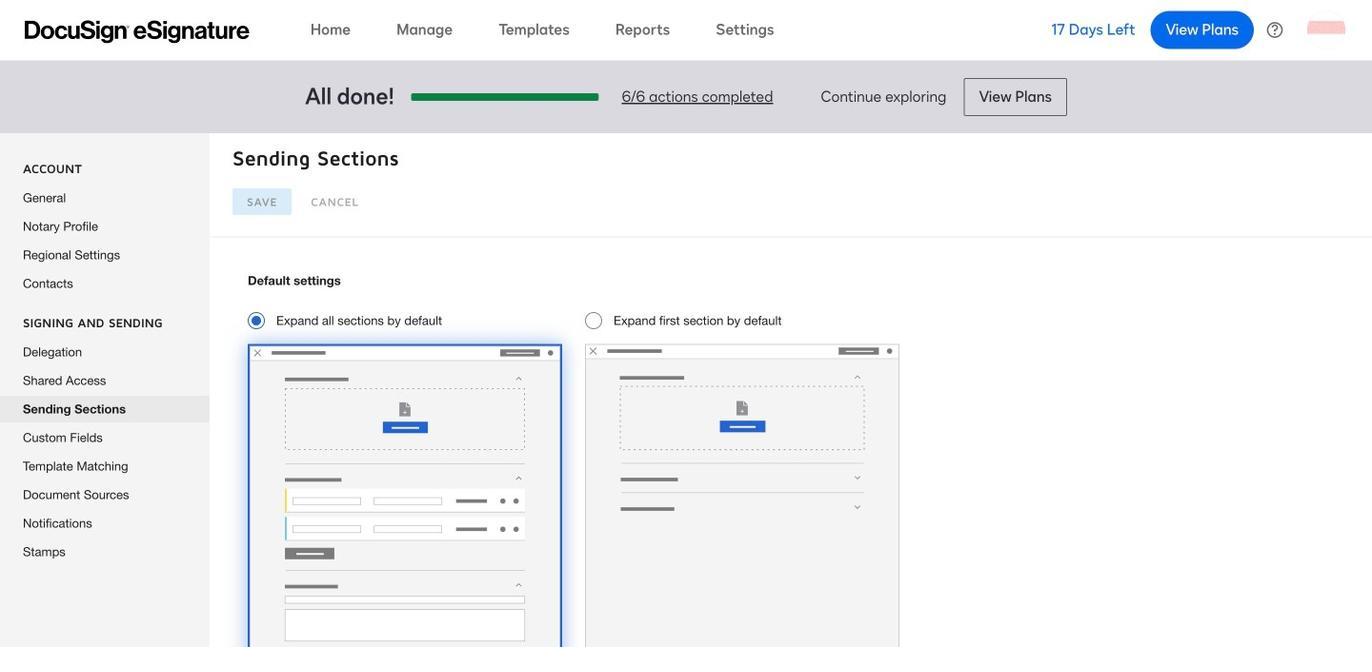 Task type: describe. For each thing, give the bounding box(es) containing it.
expand all image
[[248, 345, 562, 648]]

docusign esignature image
[[25, 20, 250, 43]]



Task type: locate. For each thing, give the bounding box(es) containing it.
expand first image
[[585, 345, 899, 648]]

option group
[[248, 272, 1372, 648]]

your uploaded profile image image
[[1307, 11, 1345, 49]]



Task type: vqa. For each thing, say whether or not it's contained in the screenshot.
Secondary Navigation region
no



